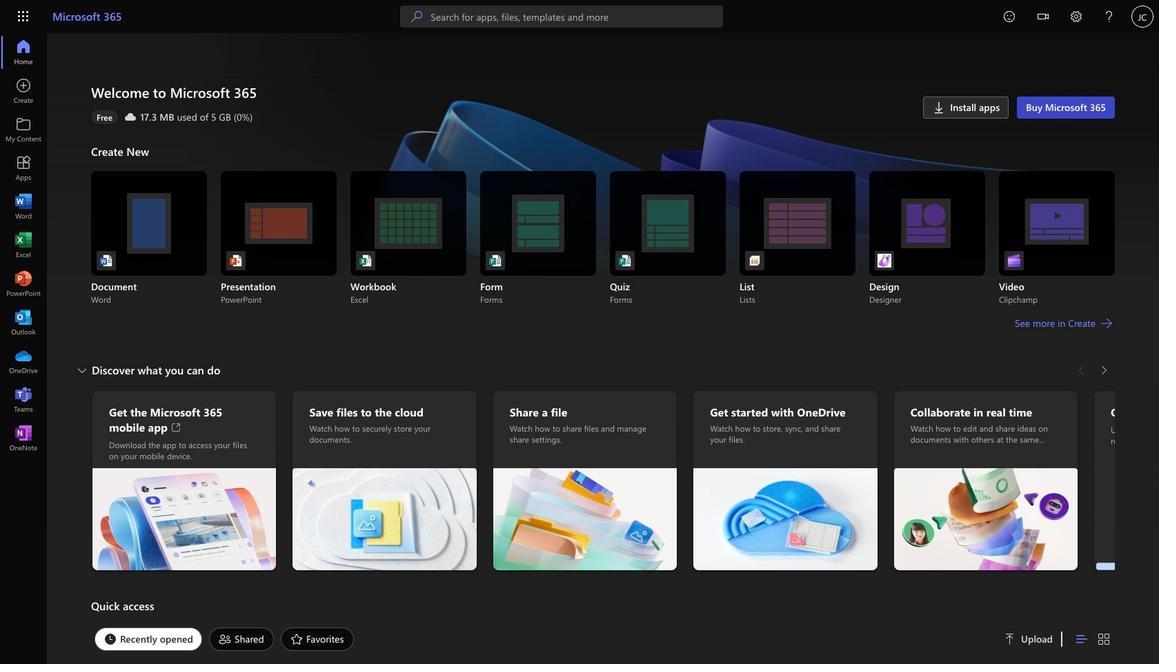 Task type: vqa. For each thing, say whether or not it's contained in the screenshot.
Blank
no



Task type: locate. For each thing, give the bounding box(es) containing it.
designer design image
[[878, 254, 892, 268], [878, 254, 892, 268]]

1 tab from the left
[[91, 628, 206, 652]]

application
[[0, 33, 1160, 665]]

navigation
[[0, 33, 47, 458]]

banner
[[0, 0, 1160, 36]]

onenote image
[[17, 432, 30, 446]]

word document image
[[99, 254, 113, 268]]

None search field
[[401, 6, 724, 28]]

tab list
[[91, 625, 989, 655]]

3 tab from the left
[[277, 628, 358, 652]]

get started with onedrive image
[[694, 469, 878, 571]]

word image
[[17, 200, 30, 214]]

get the microsoft 365 mobile app image
[[93, 469, 276, 571]]

forms survey image
[[489, 254, 503, 268]]

apps image
[[17, 162, 30, 175]]

excel image
[[17, 239, 30, 253]]

save files to the cloud image
[[293, 469, 477, 571]]

list
[[91, 171, 1116, 305]]

next image
[[1098, 360, 1111, 382]]

tab
[[91, 628, 206, 652], [206, 628, 277, 652], [277, 628, 358, 652]]

home image
[[17, 46, 30, 59]]



Task type: describe. For each thing, give the bounding box(es) containing it.
clipchamp video image
[[1008, 254, 1022, 268]]

grow your business image
[[1095, 469, 1160, 571]]

onedrive image
[[17, 355, 30, 369]]

excel workbook image
[[359, 254, 373, 268]]

create image
[[17, 84, 30, 98]]

2 tab from the left
[[206, 628, 277, 652]]

this account doesn't have a microsoft 365 subscription. click to view your benefits. tooltip
[[91, 110, 118, 124]]

create new element
[[91, 141, 1116, 360]]

shared element
[[209, 628, 274, 652]]

outlook image
[[17, 316, 30, 330]]

Search box. Suggestions appear as you type. search field
[[431, 6, 724, 28]]

teams image
[[17, 393, 30, 407]]

powerpoint image
[[17, 278, 30, 291]]

my content image
[[17, 123, 30, 137]]

collaborate in real time image
[[894, 469, 1078, 571]]

new quiz image
[[619, 254, 632, 268]]

recently opened element
[[95, 628, 202, 652]]

jc image
[[1132, 6, 1154, 28]]

favorites element
[[281, 628, 354, 652]]

lists list image
[[748, 254, 762, 268]]

powerpoint presentation image
[[229, 254, 243, 268]]

share a file image
[[493, 469, 677, 571]]



